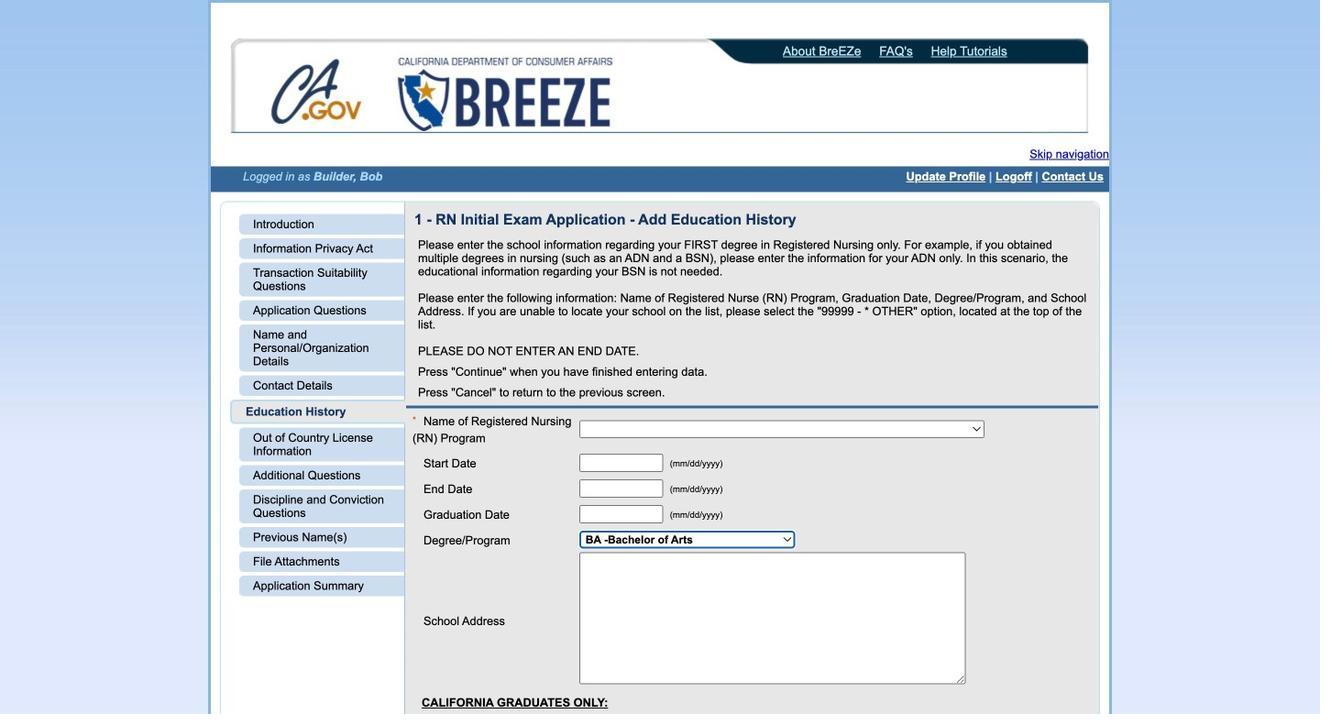 Task type: locate. For each thing, give the bounding box(es) containing it.
ca.gov image
[[270, 58, 364, 129]]

None text field
[[579, 454, 663, 472], [579, 552, 965, 684], [579, 454, 663, 472], [579, 552, 965, 684]]

None text field
[[579, 479, 663, 498], [579, 505, 663, 523], [579, 479, 663, 498], [579, 505, 663, 523]]

state of california breeze image
[[394, 58, 616, 131]]



